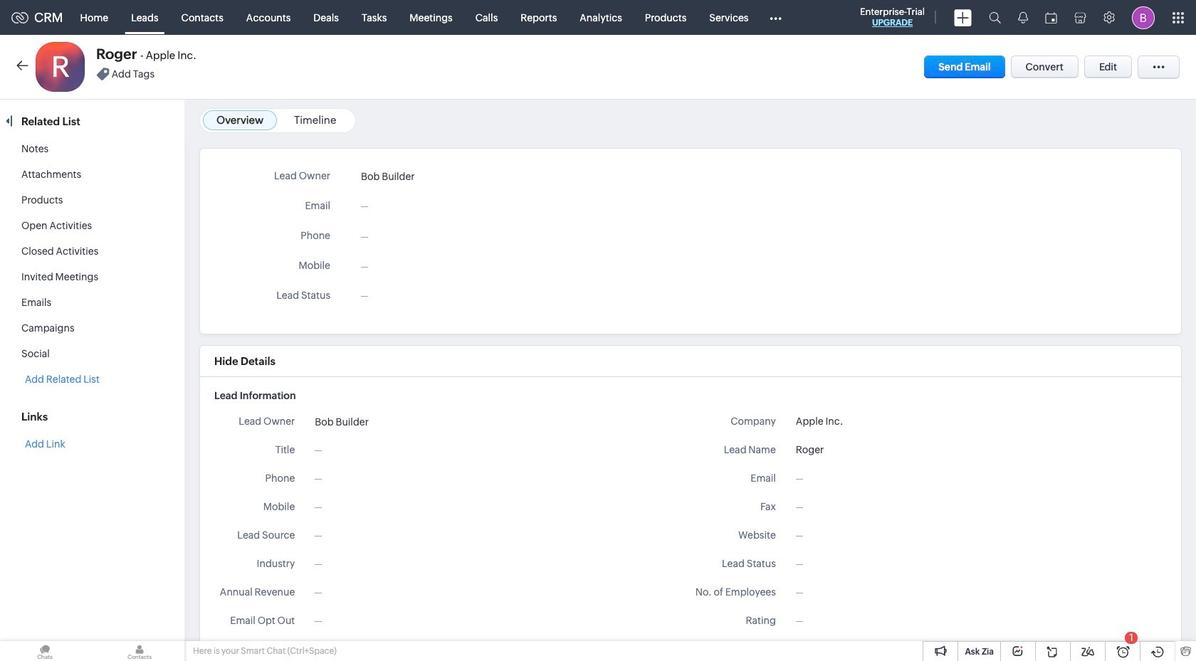 Task type: locate. For each thing, give the bounding box(es) containing it.
chats image
[[0, 642, 90, 661]]

calendar image
[[1045, 12, 1057, 23]]

signals element
[[1010, 0, 1037, 35]]

search image
[[989, 11, 1001, 23]]

profile image
[[1132, 6, 1155, 29]]

logo image
[[11, 12, 28, 23]]

profile element
[[1124, 0, 1163, 35]]



Task type: describe. For each thing, give the bounding box(es) containing it.
create menu image
[[954, 9, 972, 26]]

create menu element
[[946, 0, 980, 35]]

search element
[[980, 0, 1010, 35]]

contacts image
[[95, 642, 184, 661]]

signals image
[[1018, 11, 1028, 23]]

Other Modules field
[[760, 6, 791, 29]]



Task type: vqa. For each thing, say whether or not it's contained in the screenshot.
Save
no



